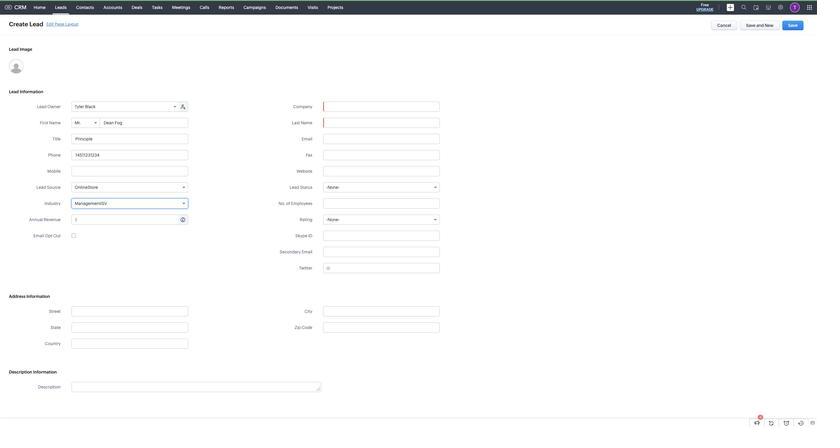 Task type: vqa. For each thing, say whether or not it's contained in the screenshot.
Other Modules field at the right top of page
no



Task type: describe. For each thing, give the bounding box(es) containing it.
description information
[[9, 370, 57, 375]]

and
[[757, 23, 764, 28]]

tasks link
[[147, 0, 167, 15]]

reports link
[[214, 0, 239, 15]]

opt
[[45, 234, 52, 239]]

information for address information
[[26, 295, 50, 299]]

onlinestore
[[75, 185, 98, 190]]

lead left edit
[[29, 21, 43, 28]]

accounts link
[[99, 0, 127, 15]]

projects link
[[323, 0, 348, 15]]

information for lead information
[[20, 90, 43, 94]]

documents
[[276, 5, 298, 10]]

meetings link
[[167, 0, 195, 15]]

name for last name
[[301, 121, 313, 125]]

owner
[[47, 104, 61, 109]]

name for first name
[[49, 121, 61, 125]]

layout
[[65, 22, 78, 26]]

status
[[300, 185, 313, 190]]

no. of employees
[[279, 201, 313, 206]]

mobile
[[47, 169, 61, 174]]

contacts
[[76, 5, 94, 10]]

-none- for lead status
[[327, 185, 340, 190]]

twitter
[[299, 266, 313, 271]]

create menu element
[[724, 0, 738, 15]]

2
[[760, 416, 762, 420]]

zip
[[295, 326, 301, 330]]

visits link
[[303, 0, 323, 15]]

id
[[308, 234, 313, 239]]

leads link
[[50, 0, 71, 15]]

crm link
[[5, 4, 27, 10]]

tasks
[[152, 5, 163, 10]]

profile element
[[787, 0, 804, 15]]

Tyler Black field
[[72, 102, 179, 112]]

skype
[[296, 234, 308, 239]]

employees
[[291, 201, 313, 206]]

lead owner
[[37, 104, 61, 109]]

lead information
[[9, 90, 43, 94]]

lead for lead image
[[9, 47, 19, 52]]

calls
[[200, 5, 209, 10]]

lead for lead status
[[290, 185, 299, 190]]

free upgrade
[[697, 3, 714, 12]]

title
[[52, 137, 61, 142]]

annual
[[29, 218, 43, 222]]

contacts link
[[71, 0, 99, 15]]

tyler
[[75, 104, 84, 109]]

industry
[[45, 201, 61, 206]]

calendar image
[[754, 5, 759, 10]]

save and new
[[747, 23, 774, 28]]

description for description information
[[9, 370, 32, 375]]

free
[[701, 3, 709, 7]]

street
[[49, 310, 61, 314]]

none- for lead status
[[328, 185, 340, 190]]

crm
[[14, 4, 27, 10]]

deals link
[[127, 0, 147, 15]]

- for rating
[[327, 218, 328, 222]]

-none- for rating
[[327, 218, 340, 222]]

home
[[34, 5, 46, 10]]

company
[[293, 104, 313, 109]]

new
[[765, 23, 774, 28]]

profile image
[[791, 3, 800, 12]]

skype id
[[296, 234, 313, 239]]

managementisv
[[75, 201, 107, 206]]

tyler black
[[75, 104, 96, 109]]

first name
[[40, 121, 61, 125]]

lead for lead information
[[9, 90, 19, 94]]

2 vertical spatial email
[[302, 250, 313, 255]]

lead image
[[9, 47, 32, 52]]

lead status
[[290, 185, 313, 190]]

secondary email
[[280, 250, 313, 255]]

visits
[[308, 5, 318, 10]]

-none- field for rating
[[323, 215, 440, 225]]

search image
[[742, 5, 747, 10]]

lead for lead source
[[36, 185, 46, 190]]

accounts
[[104, 5, 122, 10]]

secondary
[[280, 250, 301, 255]]

OnlineStore field
[[71, 183, 188, 193]]

- for lead status
[[327, 185, 328, 190]]

annual revenue
[[29, 218, 61, 222]]



Task type: locate. For each thing, give the bounding box(es) containing it.
2 name from the left
[[301, 121, 313, 125]]

none- for rating
[[328, 218, 340, 222]]

email opt out
[[33, 234, 61, 239]]

leads
[[55, 5, 67, 10]]

name right 'last'
[[301, 121, 313, 125]]

fax
[[306, 153, 313, 158]]

lead left the "image"
[[9, 47, 19, 52]]

edit page layout link
[[46, 22, 78, 26]]

0 vertical spatial -
[[327, 185, 328, 190]]

1 horizontal spatial save
[[789, 23, 798, 28]]

0 vertical spatial -none-
[[327, 185, 340, 190]]

1 name from the left
[[49, 121, 61, 125]]

email for email opt out
[[33, 234, 44, 239]]

@
[[327, 266, 330, 271]]

none- right status
[[328, 185, 340, 190]]

out
[[53, 234, 61, 239]]

home link
[[29, 0, 50, 15]]

campaigns link
[[239, 0, 271, 15]]

information up lead owner
[[20, 90, 43, 94]]

last
[[292, 121, 300, 125]]

state
[[51, 326, 61, 330]]

lead for lead owner
[[37, 104, 47, 109]]

save left the and on the right top of page
[[747, 23, 756, 28]]

zip code
[[295, 326, 313, 330]]

description
[[9, 370, 32, 375], [38, 385, 61, 390]]

none- right rating
[[328, 218, 340, 222]]

description for description
[[38, 385, 61, 390]]

None text field
[[324, 102, 440, 112], [323, 118, 440, 128], [100, 118, 188, 128], [71, 134, 188, 144], [323, 134, 440, 144], [323, 166, 440, 177], [323, 199, 440, 209], [331, 264, 440, 273], [323, 307, 440, 317], [71, 323, 188, 333], [72, 339, 188, 349], [72, 383, 321, 392], [324, 102, 440, 112], [323, 118, 440, 128], [100, 118, 188, 128], [71, 134, 188, 144], [323, 134, 440, 144], [323, 166, 440, 177], [323, 199, 440, 209], [331, 264, 440, 273], [323, 307, 440, 317], [71, 323, 188, 333], [72, 339, 188, 349], [72, 383, 321, 392]]

1 horizontal spatial description
[[38, 385, 61, 390]]

code
[[302, 326, 313, 330]]

phone
[[48, 153, 61, 158]]

1 vertical spatial -none-
[[327, 218, 340, 222]]

-none- right status
[[327, 185, 340, 190]]

reports
[[219, 5, 234, 10]]

0 vertical spatial email
[[302, 137, 313, 142]]

name right first
[[49, 121, 61, 125]]

city
[[305, 310, 313, 314]]

Mr. field
[[72, 118, 100, 128]]

1 -none- field from the top
[[323, 183, 440, 193]]

2 save from the left
[[789, 23, 798, 28]]

cancel button
[[711, 21, 738, 30]]

documents link
[[271, 0, 303, 15]]

- right status
[[327, 185, 328, 190]]

-None- field
[[323, 183, 440, 193], [323, 215, 440, 225]]

lead
[[29, 21, 43, 28], [9, 47, 19, 52], [9, 90, 19, 94], [37, 104, 47, 109], [36, 185, 46, 190], [290, 185, 299, 190]]

1 save from the left
[[747, 23, 756, 28]]

cancel
[[718, 23, 732, 28]]

lead left source
[[36, 185, 46, 190]]

of
[[286, 201, 290, 206]]

image image
[[9, 59, 23, 74]]

0 horizontal spatial save
[[747, 23, 756, 28]]

1 -none- from the top
[[327, 185, 340, 190]]

2 -none- from the top
[[327, 218, 340, 222]]

1 vertical spatial email
[[33, 234, 44, 239]]

None text field
[[71, 150, 188, 160], [323, 150, 440, 160], [71, 166, 188, 177], [78, 215, 188, 225], [323, 231, 440, 241], [323, 247, 440, 257], [71, 307, 188, 317], [323, 323, 440, 333], [71, 150, 188, 160], [323, 150, 440, 160], [71, 166, 188, 177], [78, 215, 188, 225], [323, 231, 440, 241], [323, 247, 440, 257], [71, 307, 188, 317], [323, 323, 440, 333]]

save down profile image at the top right
[[789, 23, 798, 28]]

save
[[747, 23, 756, 28], [789, 23, 798, 28]]

1 horizontal spatial name
[[301, 121, 313, 125]]

1 vertical spatial information
[[26, 295, 50, 299]]

calls link
[[195, 0, 214, 15]]

email
[[302, 137, 313, 142], [33, 234, 44, 239], [302, 250, 313, 255]]

0 vertical spatial -none- field
[[323, 183, 440, 193]]

edit
[[46, 22, 54, 26]]

no.
[[279, 201, 285, 206]]

create
[[9, 21, 28, 28]]

2 none- from the top
[[328, 218, 340, 222]]

0 vertical spatial none-
[[328, 185, 340, 190]]

rating
[[300, 218, 313, 222]]

black
[[85, 104, 96, 109]]

lead down image
[[9, 90, 19, 94]]

email up twitter
[[302, 250, 313, 255]]

2 -none- field from the top
[[323, 215, 440, 225]]

upgrade
[[697, 7, 714, 12]]

lead left owner
[[37, 104, 47, 109]]

mr.
[[75, 121, 81, 125]]

revenue
[[44, 218, 61, 222]]

save and new button
[[740, 21, 780, 30]]

search element
[[738, 0, 750, 15]]

1 vertical spatial description
[[38, 385, 61, 390]]

meetings
[[172, 5, 190, 10]]

name
[[49, 121, 61, 125], [301, 121, 313, 125]]

$
[[75, 218, 77, 222]]

2 - from the top
[[327, 218, 328, 222]]

country
[[45, 342, 61, 347]]

1 vertical spatial -none- field
[[323, 215, 440, 225]]

- right rating
[[327, 218, 328, 222]]

ManagementISV field
[[71, 199, 188, 209]]

page
[[55, 22, 64, 26]]

lead source
[[36, 185, 61, 190]]

save button
[[783, 21, 804, 30]]

information down country in the left of the page
[[33, 370, 57, 375]]

source
[[47, 185, 61, 190]]

first
[[40, 121, 48, 125]]

1 - from the top
[[327, 185, 328, 190]]

create menu image
[[727, 4, 735, 11]]

0 horizontal spatial name
[[49, 121, 61, 125]]

address information
[[9, 295, 50, 299]]

0 horizontal spatial description
[[9, 370, 32, 375]]

-none- right rating
[[327, 218, 340, 222]]

email for email
[[302, 137, 313, 142]]

save for save
[[789, 23, 798, 28]]

1 none- from the top
[[328, 185, 340, 190]]

0 vertical spatial information
[[20, 90, 43, 94]]

information for description information
[[33, 370, 57, 375]]

email up the "fax" on the left
[[302, 137, 313, 142]]

save for save and new
[[747, 23, 756, 28]]

projects
[[328, 5, 343, 10]]

deals
[[132, 5, 142, 10]]

1 vertical spatial none-
[[328, 218, 340, 222]]

2 vertical spatial information
[[33, 370, 57, 375]]

address
[[9, 295, 25, 299]]

email left opt
[[33, 234, 44, 239]]

last name
[[292, 121, 313, 125]]

lead left status
[[290, 185, 299, 190]]

None field
[[324, 102, 440, 112], [72, 339, 188, 349], [324, 102, 440, 112], [72, 339, 188, 349]]

create lead edit page layout
[[9, 21, 78, 28]]

1 vertical spatial -
[[327, 218, 328, 222]]

campaigns
[[244, 5, 266, 10]]

0 vertical spatial description
[[9, 370, 32, 375]]

image
[[20, 47, 32, 52]]

-none- field for lead status
[[323, 183, 440, 193]]

information
[[20, 90, 43, 94], [26, 295, 50, 299], [33, 370, 57, 375]]

information right address
[[26, 295, 50, 299]]

website
[[297, 169, 313, 174]]



